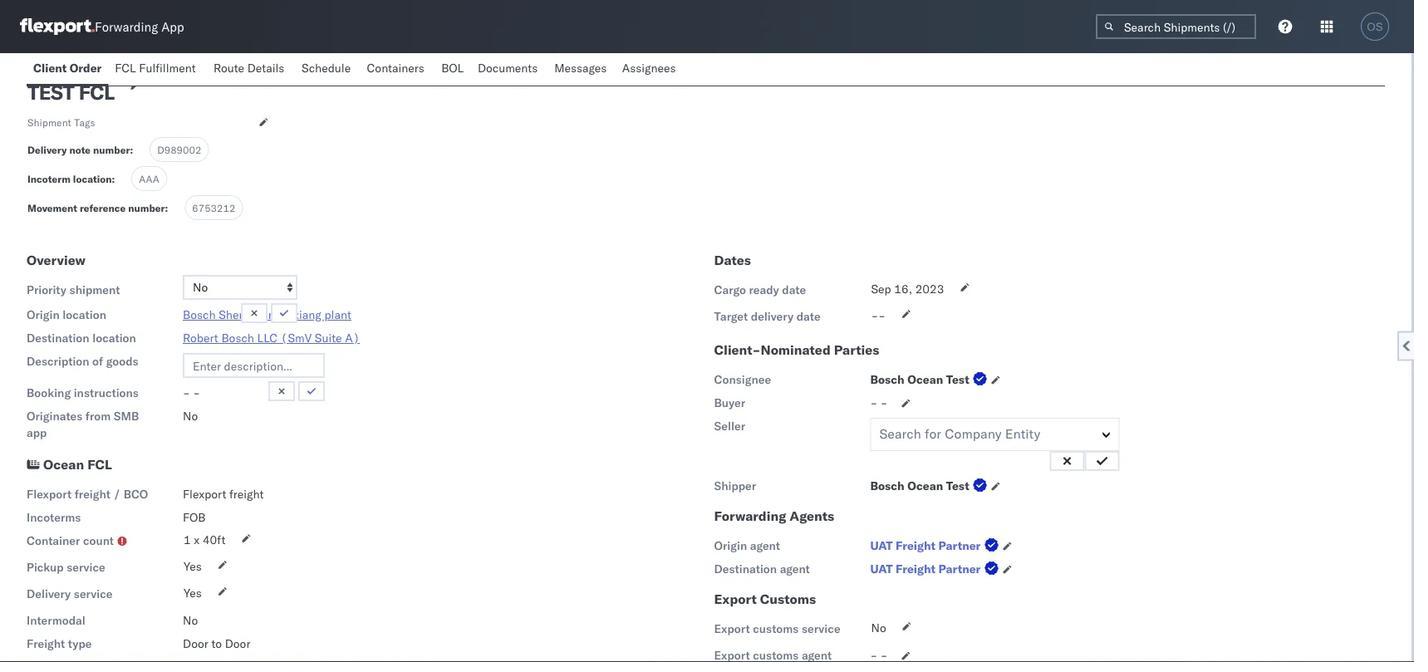 Task type: locate. For each thing, give the bounding box(es) containing it.
1 vertical spatial destination
[[714, 562, 777, 576]]

forwarding up origin agent
[[714, 508, 787, 525]]

1 vertical spatial freight
[[896, 562, 936, 576]]

fulfillment
[[139, 61, 196, 75]]

app
[[161, 19, 184, 34]]

1 vertical spatial fcl
[[79, 80, 114, 105]]

origin for origin location
[[27, 308, 60, 322]]

2 door from the left
[[225, 637, 251, 651]]

yes
[[184, 559, 202, 574], [184, 586, 202, 601]]

0 vertical spatial number
[[93, 144, 130, 156]]

client-nominated parties
[[714, 342, 880, 358]]

1 vertical spatial export
[[714, 622, 750, 636]]

1 bosch ocean test from the top
[[871, 372, 970, 387]]

2 partner from the top
[[939, 562, 981, 576]]

container
[[27, 534, 80, 548]]

uat freight partner link
[[871, 538, 1003, 554], [871, 561, 1003, 578]]

uat freight partner link for destination agent
[[871, 561, 1003, 578]]

1
[[184, 533, 191, 547]]

destination down origin agent
[[714, 562, 777, 576]]

agent up destination agent
[[750, 539, 781, 553]]

date right 'ready'
[[782, 283, 806, 297]]

shipment tags
[[27, 116, 95, 128]]

test
[[27, 80, 74, 105]]

reference
[[80, 202, 126, 214]]

1 uat freight partner link from the top
[[871, 538, 1003, 554]]

2 yes from the top
[[184, 586, 202, 601]]

1 horizontal spatial forwarding
[[714, 508, 787, 525]]

0 vertical spatial freight
[[896, 539, 936, 553]]

export for export customs service
[[714, 622, 750, 636]]

dates
[[714, 252, 751, 269]]

0 vertical spatial uat freight partner link
[[871, 538, 1003, 554]]

1 vertical spatial test
[[947, 479, 970, 493]]

delivery
[[751, 309, 794, 324]]

flexport for flexport freight / bco
[[27, 487, 72, 502]]

0 vertical spatial export
[[714, 591, 757, 608]]

1 vertical spatial partner
[[939, 562, 981, 576]]

0 vertical spatial yes
[[184, 559, 202, 574]]

uat for destination agent
[[871, 562, 893, 576]]

2 freight from the left
[[229, 487, 264, 502]]

: left '6753212' on the top of the page
[[165, 202, 168, 214]]

priority
[[27, 283, 67, 297]]

client order
[[33, 61, 102, 75]]

1 vertical spatial uat
[[871, 562, 893, 576]]

bosch ocean test down for
[[871, 479, 970, 493]]

0 vertical spatial service
[[67, 560, 105, 575]]

0 vertical spatial uat freight partner
[[871, 539, 981, 553]]

forwarding
[[95, 19, 158, 34], [714, 508, 787, 525]]

0 horizontal spatial door
[[183, 637, 208, 651]]

originates
[[27, 409, 83, 424]]

1 vertical spatial number
[[128, 202, 165, 214]]

origin agent
[[714, 539, 781, 553]]

0 vertical spatial shipment
[[27, 58, 71, 70]]

1 door from the left
[[183, 637, 208, 651]]

bosch ocean test for consignee
[[871, 372, 970, 387]]

1 uat freight partner from the top
[[871, 539, 981, 553]]

bol button
[[435, 53, 471, 86]]

2 vertical spatial service
[[802, 622, 841, 636]]

originates from smb app
[[27, 409, 139, 440]]

0 vertical spatial agent
[[750, 539, 781, 553]]

1 vertical spatial date
[[797, 309, 821, 324]]

flexport
[[27, 487, 72, 502], [183, 487, 226, 502]]

1 yes from the top
[[184, 559, 202, 574]]

forwarding left "app"
[[95, 19, 158, 34]]

export left customs
[[714, 622, 750, 636]]

sep
[[872, 282, 892, 296]]

for
[[925, 426, 942, 442]]

2 vertical spatial location
[[92, 331, 136, 345]]

seller
[[714, 419, 746, 434]]

1 vertical spatial agent
[[780, 562, 810, 576]]

tags
[[74, 116, 95, 128]]

6753212
[[192, 202, 236, 214]]

location for destination location
[[92, 331, 136, 345]]

uat freight partner for destination agent
[[871, 562, 981, 576]]

delivery down the pickup
[[27, 587, 71, 601]]

0 horizontal spatial - -
[[183, 386, 200, 400]]

ocean up for
[[908, 372, 944, 387]]

company
[[945, 426, 1002, 442]]

number right note
[[93, 144, 130, 156]]

1 vertical spatial forwarding
[[714, 508, 787, 525]]

1 vertical spatial uat freight partner
[[871, 562, 981, 576]]

0 vertical spatial location
[[73, 173, 112, 185]]

flexport freight
[[183, 487, 264, 502]]

bosch ocean test for shipper
[[871, 479, 970, 493]]

location up movement reference number :
[[73, 173, 112, 185]]

number for delivery note number
[[93, 144, 130, 156]]

freight for flexport freight
[[229, 487, 264, 502]]

/
[[113, 487, 121, 502]]

delivery up incoterm
[[27, 144, 67, 156]]

1 vertical spatial delivery
[[27, 587, 71, 601]]

service for delivery service
[[74, 587, 113, 601]]

1 vertical spatial shipment
[[27, 116, 71, 128]]

delivery for delivery note number :
[[27, 144, 67, 156]]

from
[[85, 409, 111, 424]]

2 uat freight partner from the top
[[871, 562, 981, 576]]

1 horizontal spatial destination
[[714, 562, 777, 576]]

1 horizontal spatial flexport
[[183, 487, 226, 502]]

ocean
[[908, 372, 944, 387], [43, 456, 84, 473], [908, 479, 944, 493]]

ocean down for
[[908, 479, 944, 493]]

export
[[714, 591, 757, 608], [714, 622, 750, 636]]

1 vertical spatial :
[[112, 173, 115, 185]]

1 uat from the top
[[871, 539, 893, 553]]

shipment up test
[[27, 58, 71, 70]]

0 vertical spatial uat
[[871, 539, 893, 553]]

- - up search
[[871, 396, 888, 410]]

plant
[[325, 308, 352, 322]]

0 horizontal spatial freight
[[75, 487, 111, 502]]

origin down priority
[[27, 308, 60, 322]]

cargo
[[714, 283, 746, 297]]

1 horizontal spatial :
[[130, 144, 133, 156]]

0 horizontal spatial forwarding
[[95, 19, 158, 34]]

1 flexport from the left
[[27, 487, 72, 502]]

parties
[[834, 342, 880, 358]]

incoterm location :
[[27, 173, 115, 185]]

ocean up the flexport freight / bco
[[43, 456, 84, 473]]

of
[[92, 354, 103, 369]]

location up destination location
[[63, 308, 106, 322]]

freight for flexport freight / bco
[[75, 487, 111, 502]]

1 freight from the left
[[75, 487, 111, 502]]

1 horizontal spatial freight
[[229, 487, 264, 502]]

name
[[74, 58, 101, 70]]

2 vertical spatial ocean
[[908, 479, 944, 493]]

1 vertical spatial uat freight partner link
[[871, 561, 1003, 578]]

Search Shipments (/) text field
[[1096, 14, 1257, 39]]

bosch down search
[[871, 479, 905, 493]]

no
[[183, 409, 198, 424], [183, 613, 198, 628], [872, 621, 887, 635]]

fcl right name
[[115, 61, 136, 75]]

customs
[[760, 591, 816, 608]]

2 bosch ocean test from the top
[[871, 479, 970, 493]]

1 vertical spatial location
[[63, 308, 106, 322]]

origin for origin agent
[[714, 539, 747, 553]]

shipment down test
[[27, 116, 71, 128]]

2 test from the top
[[947, 479, 970, 493]]

door
[[183, 637, 208, 651], [225, 637, 251, 651]]

forwarding for forwarding agents
[[714, 508, 787, 525]]

2 shipment from the top
[[27, 116, 71, 128]]

messages button
[[548, 53, 616, 86]]

0 vertical spatial bosch ocean test
[[871, 372, 970, 387]]

service down customs
[[802, 622, 841, 636]]

origin up destination agent
[[714, 539, 747, 553]]

bosch ocean test up for
[[871, 372, 970, 387]]

agents
[[790, 508, 835, 525]]

0 horizontal spatial flexport
[[27, 487, 72, 502]]

booking
[[27, 386, 71, 400]]

movement
[[27, 202, 77, 214]]

robert bosch llc (smv suite a) link
[[183, 331, 360, 345]]

destination up description
[[27, 331, 89, 345]]

agent up customs
[[780, 562, 810, 576]]

fcl down order
[[79, 80, 114, 105]]

2 vertical spatial fcl
[[87, 456, 112, 473]]

1 horizontal spatial origin
[[714, 539, 747, 553]]

route details button
[[207, 53, 295, 86]]

1 horizontal spatial door
[[225, 637, 251, 651]]

test for shipper
[[947, 479, 970, 493]]

intermodal
[[27, 613, 85, 628]]

2 uat from the top
[[871, 562, 893, 576]]

export down destination agent
[[714, 591, 757, 608]]

- -
[[183, 386, 200, 400], [871, 396, 888, 410]]

- - down robert
[[183, 386, 200, 400]]

0 vertical spatial fcl
[[115, 61, 136, 75]]

0 vertical spatial test
[[947, 372, 970, 387]]

: for note
[[130, 144, 133, 156]]

2 horizontal spatial :
[[165, 202, 168, 214]]

freight
[[75, 487, 111, 502], [229, 487, 264, 502]]

1 vertical spatial service
[[74, 587, 113, 601]]

door left to
[[183, 637, 208, 651]]

service down count
[[67, 560, 105, 575]]

flexport up incoterms
[[27, 487, 72, 502]]

0 horizontal spatial origin
[[27, 308, 60, 322]]

target delivery date
[[714, 309, 821, 324]]

1 vertical spatial yes
[[184, 586, 202, 601]]

date up client-nominated parties
[[797, 309, 821, 324]]

1 test from the top
[[947, 372, 970, 387]]

test up the search for company entity
[[947, 372, 970, 387]]

2 vertical spatial :
[[165, 202, 168, 214]]

0 vertical spatial destination
[[27, 331, 89, 345]]

0 vertical spatial ocean
[[908, 372, 944, 387]]

0 vertical spatial forwarding
[[95, 19, 158, 34]]

booking instructions
[[27, 386, 139, 400]]

0 vertical spatial date
[[782, 283, 806, 297]]

16,
[[895, 282, 913, 296]]

freight type
[[27, 637, 92, 651]]

: left 'd989002'
[[130, 144, 133, 156]]

origin
[[27, 308, 60, 322], [714, 539, 747, 553]]

fcl for ocean fcl
[[87, 456, 112, 473]]

0 vertical spatial partner
[[939, 539, 981, 553]]

:
[[130, 144, 133, 156], [112, 173, 115, 185], [165, 202, 168, 214]]

agent for destination agent
[[780, 562, 810, 576]]

1 vertical spatial origin
[[714, 539, 747, 553]]

assignees button
[[616, 53, 686, 86]]

2 flexport from the left
[[183, 487, 226, 502]]

flexport up fob
[[183, 487, 226, 502]]

fcl
[[115, 61, 136, 75], [79, 80, 114, 105], [87, 456, 112, 473]]

uat freight partner for origin agent
[[871, 539, 981, 553]]

location up goods
[[92, 331, 136, 345]]

: up reference
[[112, 173, 115, 185]]

1 vertical spatial bosch ocean test
[[871, 479, 970, 493]]

fcl up the flexport freight / bco
[[87, 456, 112, 473]]

bol
[[442, 61, 464, 75]]

1 partner from the top
[[939, 539, 981, 553]]

collapse all button
[[1301, 52, 1386, 76]]

note
[[69, 144, 91, 156]]

0 horizontal spatial :
[[112, 173, 115, 185]]

0 horizontal spatial destination
[[27, 331, 89, 345]]

1 shipment from the top
[[27, 58, 71, 70]]

app
[[27, 426, 47, 440]]

container count
[[27, 534, 114, 548]]

door right to
[[225, 637, 251, 651]]

x
[[194, 533, 200, 547]]

2 uat freight partner link from the top
[[871, 561, 1003, 578]]

service down pickup service
[[74, 587, 113, 601]]

test down the search for company entity
[[947, 479, 970, 493]]

2 export from the top
[[714, 622, 750, 636]]

bosch shen zhen taixiang plant link
[[183, 308, 352, 322]]

order
[[70, 61, 102, 75]]

number down aaa
[[128, 202, 165, 214]]

0 vertical spatial :
[[130, 144, 133, 156]]

uat for origin agent
[[871, 539, 893, 553]]

0 vertical spatial origin
[[27, 308, 60, 322]]

export customs
[[714, 591, 816, 608]]

destination for destination location
[[27, 331, 89, 345]]

0 vertical spatial delivery
[[27, 144, 67, 156]]

1 export from the top
[[714, 591, 757, 608]]

(smv
[[281, 331, 312, 345]]

assignees
[[622, 61, 676, 75]]

Enter description... text field
[[183, 353, 325, 378]]



Task type: describe. For each thing, give the bounding box(es) containing it.
zhen
[[249, 308, 275, 322]]

to
[[211, 637, 222, 651]]

overview
[[27, 252, 85, 269]]

buyer
[[714, 396, 746, 410]]

partner for origin agent
[[939, 539, 981, 553]]

location for incoterm location :
[[73, 173, 112, 185]]

shipment for shipment tags
[[27, 116, 71, 128]]

2023
[[916, 282, 945, 296]]

aaa
[[139, 172, 159, 185]]

: for reference
[[165, 202, 168, 214]]

all
[[1362, 56, 1376, 71]]

partner for destination agent
[[939, 562, 981, 576]]

service for pickup service
[[67, 560, 105, 575]]

client order button
[[27, 53, 108, 86]]

fcl fulfillment button
[[108, 53, 207, 86]]

origin location
[[27, 308, 106, 322]]

fcl fulfillment
[[115, 61, 196, 75]]

bosch down shen
[[221, 331, 254, 345]]

ocean fcl
[[43, 456, 112, 473]]

llc
[[257, 331, 278, 345]]

count
[[83, 534, 114, 548]]

bosch up robert
[[183, 308, 216, 322]]

d989002
[[157, 143, 201, 156]]

robert bosch llc (smv suite a)
[[183, 331, 360, 345]]

schedule button
[[295, 53, 360, 86]]

door to door
[[183, 637, 251, 651]]

location for origin location
[[63, 308, 106, 322]]

robert
[[183, 331, 218, 345]]

destination location
[[27, 331, 136, 345]]

consignee
[[714, 372, 772, 387]]

messages
[[555, 61, 607, 75]]

test fcl
[[27, 80, 114, 105]]

forwarding app link
[[20, 18, 184, 35]]

containers
[[367, 61, 425, 75]]

1 horizontal spatial - -
[[871, 396, 888, 410]]

incoterms
[[27, 510, 81, 525]]

goods
[[106, 354, 138, 369]]

pickup
[[27, 560, 64, 575]]

40ft
[[203, 533, 226, 547]]

bco
[[124, 487, 148, 502]]

customs
[[753, 622, 799, 636]]

bosch down parties
[[871, 372, 905, 387]]

no for service
[[183, 613, 198, 628]]

ocean for shipper
[[908, 479, 944, 493]]

fcl inside button
[[115, 61, 136, 75]]

description of goods
[[27, 354, 138, 369]]

priority shipment
[[27, 283, 120, 297]]

agent for origin agent
[[750, 539, 781, 553]]

route
[[214, 61, 244, 75]]

flexport. image
[[20, 18, 95, 35]]

shipper
[[714, 479, 757, 493]]

bosch shen zhen taixiang plant
[[183, 308, 352, 322]]

no for instructions
[[183, 409, 198, 424]]

incoterm
[[27, 173, 71, 185]]

target
[[714, 309, 748, 324]]

search for company entity
[[880, 426, 1041, 442]]

details
[[247, 61, 285, 75]]

date for target delivery date
[[797, 309, 821, 324]]

ocean for consignee
[[908, 372, 944, 387]]

type
[[68, 637, 92, 651]]

forwarding for forwarding app
[[95, 19, 158, 34]]

taixiang
[[278, 308, 322, 322]]

1 vertical spatial ocean
[[43, 456, 84, 473]]

instructions
[[74, 386, 139, 400]]

route details
[[214, 61, 285, 75]]

uat freight partner link for origin agent
[[871, 538, 1003, 554]]

export for export customs
[[714, 591, 757, 608]]

search
[[880, 426, 922, 442]]

os button
[[1357, 7, 1395, 46]]

fcl for test fcl
[[79, 80, 114, 105]]

flexport for flexport freight
[[183, 487, 226, 502]]

client
[[33, 61, 67, 75]]

containers button
[[360, 53, 435, 86]]

--
[[872, 308, 886, 323]]

documents
[[478, 61, 538, 75]]

client-
[[714, 342, 761, 358]]

sep 16, 2023
[[872, 282, 945, 296]]

suite
[[315, 331, 342, 345]]

shipment for shipment name
[[27, 58, 71, 70]]

ready
[[749, 283, 779, 297]]

date for cargo ready date
[[782, 283, 806, 297]]

yes for delivery service
[[184, 586, 202, 601]]

number for movement reference number
[[128, 202, 165, 214]]

entity
[[1006, 426, 1041, 442]]

destination for destination agent
[[714, 562, 777, 576]]

yes for pickup service
[[184, 559, 202, 574]]

collapse all
[[1310, 56, 1376, 71]]

pickup service
[[27, 560, 105, 575]]

test for consignee
[[947, 372, 970, 387]]

flexport freight / bco
[[27, 487, 148, 502]]

shen
[[219, 308, 246, 322]]

cargo ready date
[[714, 283, 806, 297]]

destination agent
[[714, 562, 810, 576]]

a)
[[345, 331, 360, 345]]

delivery service
[[27, 587, 113, 601]]

export customs service
[[714, 622, 841, 636]]

freight for origin agent
[[896, 539, 936, 553]]

forwarding agents
[[714, 508, 835, 525]]

description
[[27, 354, 89, 369]]

2 vertical spatial freight
[[27, 637, 65, 651]]

freight for destination agent
[[896, 562, 936, 576]]

delivery for delivery service
[[27, 587, 71, 601]]

fob
[[183, 510, 206, 525]]

nominated
[[761, 342, 831, 358]]

1 x 40ft
[[184, 533, 226, 547]]

delivery note number :
[[27, 144, 133, 156]]



Task type: vqa. For each thing, say whether or not it's contained in the screenshot.


